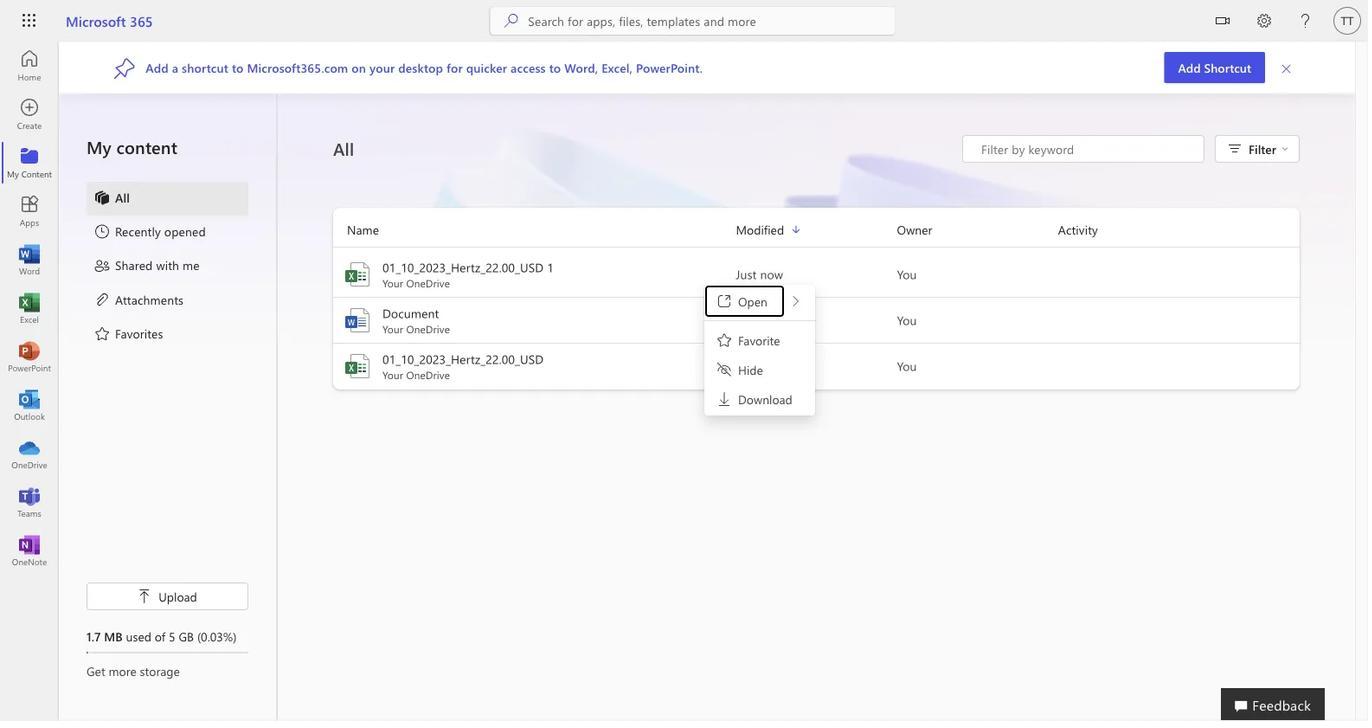 Task type: describe. For each thing, give the bounding box(es) containing it.
your inside 01_10_2023_hertz_22.00_usd 1 your onedrive
[[383, 276, 403, 290]]

01_10_2023_hertz_22.00_usd for 1
[[383, 259, 544, 275]]

add for add shortcut
[[1179, 59, 1201, 75]]

filter
[[1249, 141, 1277, 157]]

recently
[[115, 223, 161, 239]]

row containing name
[[333, 220, 1300, 248]]

microsoft365.com
[[247, 60, 348, 76]]

used
[[126, 628, 152, 644]]

just
[[736, 266, 757, 282]]

all inside menu
[[115, 189, 130, 205]]

feedback
[[1253, 695, 1311, 714]]

excel image for 01_10_2023_hertz_22.00_usd
[[344, 352, 371, 380]]

 button
[[1202, 0, 1244, 45]]

microsoft 365
[[66, 11, 153, 30]]

word image
[[344, 306, 371, 334]]

favorites element
[[93, 325, 163, 345]]

 upload
[[138, 588, 197, 604]]

nov 2 for document
[[736, 312, 769, 328]]

nov for document
[[736, 312, 758, 328]]

01_10_2023_hertz_22.00_usd 1 your onedrive
[[383, 259, 554, 290]]

content
[[116, 135, 177, 158]]

(0.03%)
[[197, 628, 237, 644]]

name document cell
[[333, 305, 736, 336]]

your for 01_10_2023_hertz_22.00_usd
[[383, 368, 403, 382]]

nov for 01_10_2023_hertz_22.00_usd
[[736, 358, 758, 374]]

get
[[87, 663, 105, 679]]

hide
[[738, 361, 763, 377]]

1 to from the left
[[232, 60, 244, 76]]

download menu item
[[707, 385, 813, 413]]

my content
[[87, 135, 177, 158]]

you for 01_10_2023_hertz_22.00_usd
[[897, 358, 917, 374]]

your
[[370, 60, 395, 76]]

all element
[[93, 189, 130, 209]]

recently opened
[[115, 223, 206, 239]]

shortcut
[[1205, 59, 1252, 75]]

favorites
[[115, 325, 163, 341]]

outlook image
[[21, 396, 38, 414]]

menu containing open
[[707, 287, 813, 413]]

you for 01_10_2023_hertz_22.00_usd 1
[[897, 266, 917, 282]]

displaying 3 out of 3 files. status
[[963, 135, 1205, 163]]

tt button
[[1327, 0, 1369, 42]]

attachments element
[[93, 291, 184, 311]]

add a shortcut to microsoft365.com on your desktop for quicker access to word, excel, powerpoint.
[[146, 60, 703, 76]]

add shortcut
[[1179, 59, 1252, 75]]

my
[[87, 135, 112, 158]]

open group
[[707, 287, 813, 315]]

a
[[172, 60, 178, 76]]

2 to from the left
[[549, 60, 561, 76]]

onedrive image
[[21, 445, 38, 462]]

onenote image
[[21, 542, 38, 559]]

excel image for 01_10_2023_hertz_22.00_usd 1
[[344, 261, 371, 288]]

get more storage
[[87, 663, 180, 679]]

upload
[[159, 588, 197, 604]]

just now
[[736, 266, 783, 282]]

name 01_10_2023_hertz_22.00_usd 1 cell
[[333, 259, 736, 290]]

gb
[[179, 628, 194, 644]]

with
[[156, 257, 179, 273]]

activity, column 4 of 4 column header
[[1058, 220, 1300, 240]]

open
[[738, 293, 768, 309]]

of
[[155, 628, 166, 644]]

1.7
[[87, 628, 101, 644]]

powerpoint image
[[21, 348, 38, 365]]

me
[[183, 257, 200, 273]]

apps image
[[21, 203, 38, 220]]

365
[[130, 11, 153, 30]]

onedrive for document
[[406, 322, 450, 336]]

name 01_10_2023_hertz_22.00_usd cell
[[333, 351, 736, 382]]

a2hs image
[[114, 56, 135, 79]]



Task type: vqa. For each thing, say whether or not it's contained in the screenshot.
Shared With Me
yes



Task type: locate. For each thing, give the bounding box(es) containing it.
1.7 mb used of 5 gb (0.03%)
[[87, 628, 237, 644]]

mb
[[104, 628, 123, 644]]

1 nov from the top
[[736, 312, 758, 328]]

0 vertical spatial you
[[897, 266, 917, 282]]

2 2 from the top
[[762, 358, 769, 374]]

nov 2 down open
[[736, 312, 769, 328]]

onedrive inside 01_10_2023_hertz_22.00_usd 1 your onedrive
[[406, 276, 450, 290]]

1 vertical spatial nov
[[736, 358, 758, 374]]

0 horizontal spatial to
[[232, 60, 244, 76]]

word image
[[21, 251, 38, 268]]

add left shortcut
[[1179, 59, 1201, 75]]

activity
[[1058, 222, 1098, 238]]

more
[[109, 663, 137, 679]]

2 up favorite
[[762, 312, 769, 328]]

favorite
[[738, 332, 780, 348]]

onedrive
[[406, 276, 450, 290], [406, 322, 450, 336], [406, 368, 450, 382]]

excel image
[[344, 261, 371, 288], [21, 300, 38, 317], [344, 352, 371, 380]]

2 vertical spatial excel image
[[344, 352, 371, 380]]

create image
[[21, 106, 38, 123]]

1
[[547, 259, 554, 275]]

1 horizontal spatial to
[[549, 60, 561, 76]]

opened
[[164, 223, 206, 239]]

nov down favorite
[[736, 358, 758, 374]]

your up document
[[383, 276, 403, 290]]

1 you from the top
[[897, 266, 917, 282]]

add for add a shortcut to microsoft365.com on your desktop for quicker access to word, excel, powerpoint.
[[146, 60, 169, 76]]

1 onedrive from the top
[[406, 276, 450, 290]]

home image
[[21, 57, 38, 74]]

0 vertical spatial all
[[333, 137, 354, 160]]

microsoft 365 banner
[[0, 0, 1369, 45]]

None search field
[[490, 7, 895, 35]]

you
[[897, 266, 917, 282], [897, 312, 917, 328], [897, 358, 917, 374]]

favorite menu item
[[707, 326, 813, 354]]

excel image down name
[[344, 261, 371, 288]]

add left a
[[146, 60, 169, 76]]

1 nov 2 from the top
[[736, 312, 769, 328]]

1 vertical spatial your
[[383, 322, 403, 336]]

1 horizontal spatial menu
[[707, 287, 813, 413]]

word,
[[565, 60, 598, 76]]

your down document
[[383, 322, 403, 336]]

2 add from the left
[[146, 60, 169, 76]]

excel,
[[602, 60, 633, 76]]

owner button
[[897, 220, 1058, 240]]

1 horizontal spatial all
[[333, 137, 354, 160]]

excel image inside name 01_10_2023_hertz_22.00_usd cell
[[344, 352, 371, 380]]

storage
[[140, 663, 180, 679]]

tt
[[1341, 14, 1354, 27]]

nov down open
[[736, 312, 758, 328]]

microsoft
[[66, 11, 126, 30]]

0 horizontal spatial add
[[146, 60, 169, 76]]

1 horizontal spatial add
[[1179, 59, 1201, 75]]

0 vertical spatial nov
[[736, 312, 758, 328]]

nov 2 for 01_10_2023_hertz_22.00_usd
[[736, 358, 769, 374]]

0 vertical spatial your
[[383, 276, 403, 290]]

1 2 from the top
[[762, 312, 769, 328]]

feedback button
[[1222, 688, 1325, 721]]

0 vertical spatial nov 2
[[736, 312, 769, 328]]

modified
[[736, 222, 784, 238]]

2 your from the top
[[383, 322, 403, 336]]

01_10_2023_hertz_22.00_usd up document
[[383, 259, 544, 275]]

2 onedrive from the top
[[406, 322, 450, 336]]

0 horizontal spatial all
[[115, 189, 130, 205]]

name button
[[333, 220, 736, 240]]

3 onedrive from the top
[[406, 368, 450, 382]]

add shortcut button
[[1165, 52, 1266, 83]]

document your onedrive
[[383, 305, 450, 336]]

2 you from the top
[[897, 312, 917, 328]]

all up recently
[[115, 189, 130, 205]]

2 nov from the top
[[736, 358, 758, 374]]

2 vertical spatial you
[[897, 358, 917, 374]]

Filter by keyword text field
[[980, 140, 1195, 158]]


[[1282, 145, 1289, 152]]

01_10_2023_hertz_22.00_usd inside 01_10_2023_hertz_22.00_usd 1 your onedrive
[[383, 259, 544, 275]]

1 add from the left
[[1179, 59, 1201, 75]]

nov
[[736, 312, 758, 328], [736, 358, 758, 374]]

to left word,
[[549, 60, 561, 76]]

1 your from the top
[[383, 276, 403, 290]]

dismiss this dialog image
[[1281, 60, 1293, 75]]

0 vertical spatial 2
[[762, 312, 769, 328]]

access
[[511, 60, 546, 76]]

1 vertical spatial all
[[115, 189, 130, 205]]

onedrive down document
[[406, 322, 450, 336]]

you for document
[[897, 312, 917, 328]]

menu containing all
[[87, 182, 248, 352]]

01_10_2023_hertz_22.00_usd for your
[[383, 351, 544, 367]]

powerpoint.
[[636, 60, 703, 76]]

my content left pane navigation navigation
[[59, 93, 277, 721]]

excel image inside "name 01_10_2023_hertz_22.00_usd 1" cell
[[344, 261, 371, 288]]

onedrive up document
[[406, 276, 450, 290]]

1 vertical spatial 2
[[762, 358, 769, 374]]

filter 
[[1249, 141, 1289, 157]]

1 vertical spatial onedrive
[[406, 322, 450, 336]]

get more storage button
[[87, 662, 248, 680]]

my content image
[[21, 154, 38, 171]]

5
[[169, 628, 175, 644]]

modified button
[[736, 220, 897, 240]]

2
[[762, 312, 769, 328], [762, 358, 769, 374]]

2 for 01_10_2023_hertz_22.00_usd
[[762, 358, 769, 374]]

2 01_10_2023_hertz_22.00_usd from the top
[[383, 351, 544, 367]]

onedrive down document your onedrive
[[406, 368, 450, 382]]

your for document
[[383, 322, 403, 336]]

hide menu item
[[707, 356, 813, 383]]

1 vertical spatial 01_10_2023_hertz_22.00_usd
[[383, 351, 544, 367]]

onedrive for 01_10_2023_hertz_22.00_usd
[[406, 368, 450, 382]]

open menu item
[[707, 287, 783, 315]]

name
[[347, 222, 379, 238]]

row
[[333, 220, 1300, 248]]

0 vertical spatial excel image
[[344, 261, 371, 288]]

01_10_2023_hertz_22.00_usd your onedrive
[[383, 351, 544, 382]]

all
[[333, 137, 354, 160], [115, 189, 130, 205]]

menu
[[87, 182, 248, 352], [707, 287, 813, 413]]

to
[[232, 60, 244, 76], [549, 60, 561, 76]]

shortcut
[[182, 60, 228, 76]]


[[138, 590, 152, 603]]

onedrive inside document your onedrive
[[406, 322, 450, 336]]

1 01_10_2023_hertz_22.00_usd from the top
[[383, 259, 544, 275]]

on
[[352, 60, 366, 76]]

0 vertical spatial onedrive
[[406, 276, 450, 290]]


[[1216, 14, 1230, 28]]

Search box. Suggestions appear as you type. search field
[[528, 7, 895, 35]]

download
[[738, 391, 793, 407]]

3 you from the top
[[897, 358, 917, 374]]

shared
[[115, 257, 153, 273]]

navigation
[[0, 42, 59, 575]]

0 vertical spatial 01_10_2023_hertz_22.00_usd
[[383, 259, 544, 275]]

2 vertical spatial onedrive
[[406, 368, 450, 382]]

0 horizontal spatial menu
[[87, 182, 248, 352]]

all down on
[[333, 137, 354, 160]]

document
[[383, 305, 439, 321]]

shared with me
[[115, 257, 200, 273]]

2 nov 2 from the top
[[736, 358, 769, 374]]

2 for document
[[762, 312, 769, 328]]

nov 2
[[736, 312, 769, 328], [736, 358, 769, 374]]

shared with me element
[[93, 257, 200, 277]]

excel image down word icon
[[21, 300, 38, 317]]

excel image down word image
[[344, 352, 371, 380]]

desktop
[[398, 60, 443, 76]]

recently opened element
[[93, 223, 206, 243]]

to right shortcut
[[232, 60, 244, 76]]

add inside button
[[1179, 59, 1201, 75]]

your inside document your onedrive
[[383, 322, 403, 336]]

2 vertical spatial your
[[383, 368, 403, 382]]

onedrive inside 01_10_2023_hertz_22.00_usd your onedrive
[[406, 368, 450, 382]]

1 vertical spatial you
[[897, 312, 917, 328]]

add
[[1179, 59, 1201, 75], [146, 60, 169, 76]]

your down document your onedrive
[[383, 368, 403, 382]]

now
[[760, 266, 783, 282]]

teams image
[[21, 493, 38, 511]]

1 vertical spatial excel image
[[21, 300, 38, 317]]

menu inside my content left pane navigation navigation
[[87, 182, 248, 352]]

quicker
[[466, 60, 507, 76]]

owner
[[897, 222, 933, 238]]

01_10_2023_hertz_22.00_usd down document your onedrive
[[383, 351, 544, 367]]

1 vertical spatial nov 2
[[736, 358, 769, 374]]

01_10_2023_hertz_22.00_usd
[[383, 259, 544, 275], [383, 351, 544, 367]]

attachments
[[115, 291, 184, 307]]

nov 2 down the favorite menu item
[[736, 358, 769, 374]]

2 down the favorite menu item
[[762, 358, 769, 374]]

your inside 01_10_2023_hertz_22.00_usd your onedrive
[[383, 368, 403, 382]]

your
[[383, 276, 403, 290], [383, 322, 403, 336], [383, 368, 403, 382]]

for
[[447, 60, 463, 76]]

3 your from the top
[[383, 368, 403, 382]]



